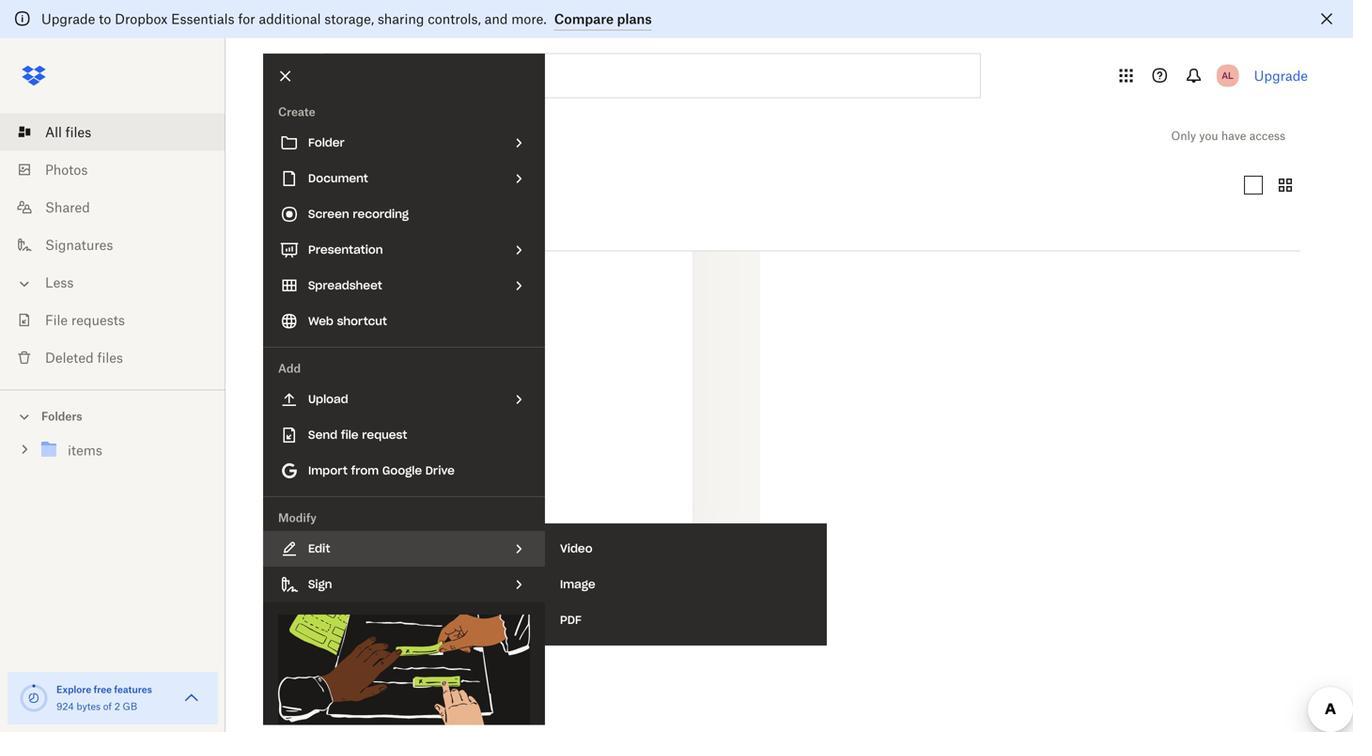 Task type: vqa. For each thing, say whether or not it's contained in the screenshot.
'Link copied to " Funny Pictures ." Allows editing.'
no



Task type: locate. For each thing, give the bounding box(es) containing it.
you
[[1200, 129, 1219, 143]]

list
[[0, 102, 226, 390]]

shared
[[45, 199, 90, 215]]

0 horizontal spatial pdf
[[264, 600, 287, 614]]

file, resume.pdf row
[[257, 67, 760, 627]]

all
[[263, 123, 288, 149], [45, 124, 62, 140]]

upgrade inside alert
[[41, 11, 95, 27]]

1 horizontal spatial bytes
[[322, 600, 351, 614]]

only
[[1172, 129, 1197, 143]]

upload
[[308, 392, 348, 407]]

all files down create
[[263, 123, 338, 149]]

only you have access
[[1172, 129, 1286, 143]]

upgrade
[[41, 11, 95, 27], [1255, 68, 1308, 84]]

from
[[351, 463, 379, 478]]

folders button
[[0, 402, 226, 430]]

less image
[[15, 274, 34, 293]]

import
[[308, 463, 348, 478]]

upgrade left to
[[41, 11, 95, 27]]

0 horizontal spatial files
[[65, 124, 91, 140]]

add
[[278, 361, 301, 376]]

additional
[[259, 11, 321, 27]]

1 horizontal spatial pdf
[[560, 613, 582, 627]]

send file request menu item
[[263, 417, 545, 453]]

pdf inside menu
[[560, 613, 582, 627]]

drive
[[426, 463, 455, 478]]

less
[[45, 274, 74, 290]]

1 vertical spatial bytes
[[76, 701, 101, 713]]

all files
[[263, 123, 338, 149], [45, 124, 91, 140]]

files
[[294, 123, 338, 149], [65, 124, 91, 140], [97, 350, 123, 366]]

send
[[308, 428, 338, 442]]

menu
[[263, 54, 545, 732], [545, 524, 827, 646]]

upgrade to dropbox essentials for additional storage, sharing controls, and more. compare plans
[[41, 11, 652, 27]]

compare plans button
[[554, 8, 652, 31]]

bytes inside explore free features 924 bytes of 2 gb
[[76, 701, 101, 713]]

1 horizontal spatial files
[[97, 350, 123, 366]]

0 horizontal spatial bytes
[[76, 701, 101, 713]]

pdf left •
[[264, 600, 287, 614]]

files up photos
[[65, 124, 91, 140]]

deleted files
[[45, 350, 123, 366]]

bytes left of
[[76, 701, 101, 713]]

924
[[56, 701, 74, 713]]

deleted files link
[[15, 339, 226, 376]]

upgrade for upgrade to dropbox essentials for additional storage, sharing controls, and more. compare plans
[[41, 11, 95, 27]]

bytes for explore
[[76, 701, 101, 713]]

files down create
[[294, 123, 338, 149]]

file
[[45, 312, 68, 328]]

folders
[[41, 409, 82, 423]]

import from google drive
[[308, 463, 455, 478]]

shared link
[[15, 188, 226, 226]]

upload menu item
[[263, 382, 545, 417]]

explore
[[56, 684, 91, 696]]

0 vertical spatial upgrade
[[41, 11, 95, 27]]

of
[[103, 701, 112, 713]]

send file request
[[308, 428, 407, 442]]

create
[[278, 105, 315, 119]]

bytes
[[322, 600, 351, 614], [76, 701, 101, 713]]

for
[[238, 11, 255, 27]]

0 vertical spatial bytes
[[322, 600, 351, 614]]

spreadsheet menu item
[[263, 268, 545, 304]]

files inside "link"
[[97, 350, 123, 366]]

signatures link
[[15, 226, 226, 264]]

features
[[114, 684, 152, 696]]

to
[[99, 11, 111, 27]]

starred
[[366, 177, 413, 193]]

files down 'file requests' link
[[97, 350, 123, 366]]

access
[[1250, 129, 1286, 143]]

all files up photos
[[45, 124, 91, 140]]

edit menu item
[[263, 531, 545, 567]]

2
[[114, 701, 120, 713]]

document
[[308, 171, 368, 186]]

screen recording
[[308, 207, 409, 221]]

0 horizontal spatial all
[[45, 124, 62, 140]]

signatures
[[45, 237, 113, 253]]

pdf
[[264, 600, 287, 614], [560, 613, 582, 627]]

presentation menu item
[[263, 232, 545, 268]]

file requests
[[45, 312, 125, 328]]

upgrade up access
[[1255, 68, 1308, 84]]

all down create
[[263, 123, 288, 149]]

pdf down image
[[560, 613, 582, 627]]

google
[[382, 463, 422, 478]]

files inside list item
[[65, 124, 91, 140]]

web shortcut
[[308, 314, 387, 329]]

requests
[[71, 312, 125, 328]]

1 horizontal spatial upgrade
[[1255, 68, 1308, 84]]

sharing
[[378, 11, 424, 27]]

alert
[[0, 0, 1354, 38]]

free
[[94, 684, 112, 696]]

bytes down sign
[[322, 600, 351, 614]]

1 vertical spatial upgrade
[[1255, 68, 1308, 84]]

0 horizontal spatial all files
[[45, 124, 91, 140]]

modify
[[278, 511, 317, 525]]

all up photos
[[45, 124, 62, 140]]

bytes inside resume pdf • 809 bytes
[[322, 600, 351, 614]]

deleted
[[45, 350, 94, 366]]

request
[[362, 428, 407, 442]]

0 horizontal spatial upgrade
[[41, 11, 95, 27]]

resume pdf • 809 bytes
[[264, 580, 351, 614]]



Task type: describe. For each thing, give the bounding box(es) containing it.
more.
[[512, 11, 547, 27]]

recents
[[278, 177, 328, 193]]

1 horizontal spatial all files
[[263, 123, 338, 149]]

image
[[560, 577, 596, 592]]

essentials
[[171, 11, 235, 27]]

gb
[[123, 701, 137, 713]]

pdf inside resume pdf • 809 bytes
[[264, 600, 287, 614]]

files for the all files link
[[65, 124, 91, 140]]

name button
[[263, 221, 421, 243]]

folder
[[308, 135, 345, 150]]

close image
[[270, 60, 302, 92]]

spreadsheet
[[308, 278, 382, 293]]

menu containing video
[[545, 524, 827, 646]]

•
[[290, 600, 294, 614]]

sign menu item
[[263, 567, 545, 603]]

presentation
[[308, 243, 383, 257]]

menu containing folder
[[263, 54, 545, 732]]

name
[[263, 224, 302, 240]]

recents button
[[263, 170, 343, 200]]

upgrade for upgrade
[[1255, 68, 1308, 84]]

upgrade link
[[1255, 68, 1308, 84]]

screen
[[308, 207, 349, 221]]

files for deleted files "link"
[[97, 350, 123, 366]]

resume
[[264, 580, 311, 595]]

edit
[[308, 541, 330, 556]]

file
[[341, 428, 359, 442]]

all files link
[[15, 113, 226, 151]]

controls,
[[428, 11, 481, 27]]

import from google drive menu item
[[263, 453, 545, 489]]

all inside list item
[[45, 124, 62, 140]]

all files list item
[[0, 113, 226, 151]]

quota usage element
[[19, 683, 49, 713]]

and
[[485, 11, 508, 27]]

alert containing upgrade to dropbox essentials for additional storage, sharing controls, and more.
[[0, 0, 1354, 38]]

shortcut
[[337, 314, 387, 329]]

list containing all files
[[0, 102, 226, 390]]

storage,
[[325, 11, 374, 27]]

folder menu item
[[263, 125, 545, 161]]

web
[[308, 314, 334, 329]]

dropbox image
[[15, 57, 53, 94]]

compare
[[554, 11, 614, 27]]

dropbox
[[115, 11, 168, 27]]

photos
[[45, 162, 88, 178]]

video
[[560, 541, 593, 556]]

bytes for resume
[[322, 600, 351, 614]]

document menu item
[[263, 161, 545, 196]]

all files inside list item
[[45, 124, 91, 140]]

file requests link
[[15, 301, 226, 339]]

plans
[[617, 11, 652, 27]]

screen recording menu item
[[263, 196, 545, 232]]

photos link
[[15, 151, 226, 188]]

2 horizontal spatial files
[[294, 123, 338, 149]]

1 horizontal spatial all
[[263, 123, 288, 149]]

web shortcut menu item
[[263, 304, 545, 339]]

recording
[[353, 207, 409, 221]]

starred button
[[351, 170, 428, 200]]

809
[[297, 600, 319, 614]]

have
[[1222, 129, 1247, 143]]

explore free features 924 bytes of 2 gb
[[56, 684, 152, 713]]

sign
[[308, 577, 332, 592]]

resume button
[[264, 579, 712, 596]]



